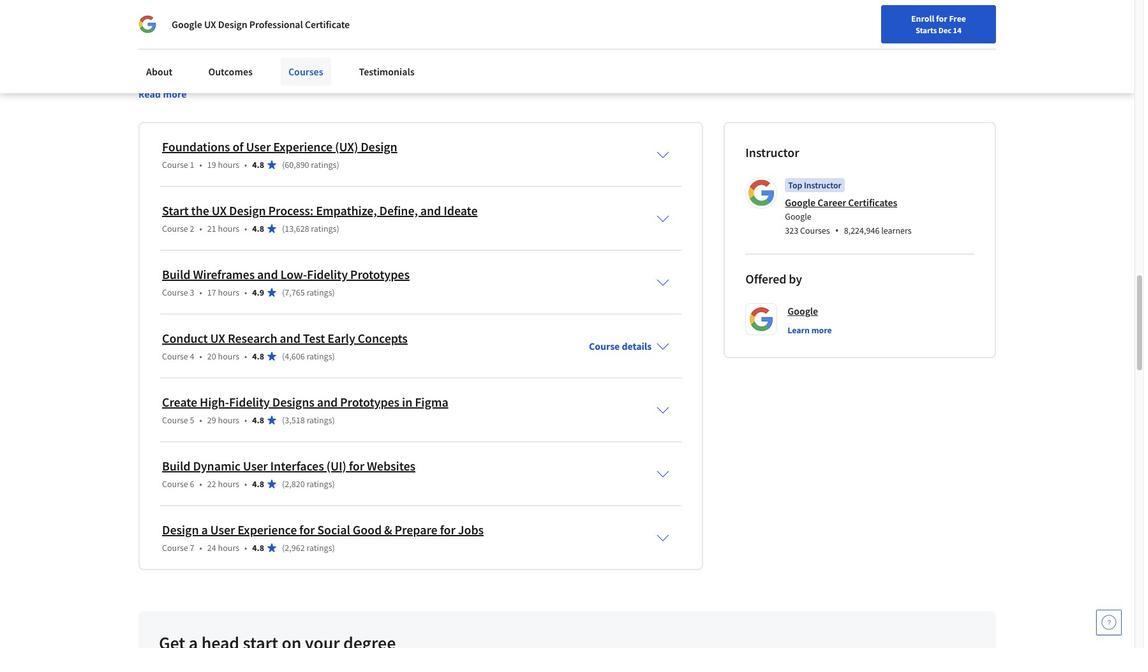 Task type: describe. For each thing, give the bounding box(es) containing it.
• right 7
[[200, 542, 202, 554]]

&
[[384, 522, 393, 538]]

course for create high-fidelity designs and prototypes in figma
[[162, 414, 188, 426]]

for right (ui) at the left of the page
[[349, 458, 365, 474]]

( 3,518 ratings )
[[282, 414, 335, 426]]

foundations
[[162, 139, 230, 154]]

design right (ux)
[[361, 139, 398, 154]]

salary
[[256, 70, 284, 82]]

29
[[207, 414, 216, 426]]

• right 19
[[245, 159, 247, 170]]

testimonials link
[[352, 57, 423, 86]]

foundations of user experience (ux) design link
[[162, 139, 398, 154]]

( 2,820 ratings )
[[282, 478, 335, 490]]

• right the 21
[[245, 223, 247, 234]]

paid
[[392, 54, 411, 67]]

hours for wireframes
[[218, 287, 240, 298]]

(ux)
[[335, 139, 358, 154]]

about
[[146, 65, 173, 78]]

prototypes for and
[[340, 394, 400, 410]]

hours for the
[[218, 223, 240, 234]]

more for read more
[[163, 88, 187, 100]]

outcomes link
[[201, 57, 260, 86]]

course for design a user experience for social good & prepare for jobs
[[162, 542, 188, 554]]

2
[[190, 223, 195, 234]]

learners
[[882, 225, 912, 236]]

8,224,946
[[845, 225, 880, 236]]

3
[[190, 287, 195, 298]]

for left jobs
[[440, 522, 456, 538]]

ux up the 21
[[212, 202, 227, 218]]

ratings for process:
[[311, 223, 337, 234]]

google image
[[139, 15, 156, 33]]

2,820
[[285, 478, 305, 490]]

0 horizontal spatial the
[[191, 202, 209, 218]]

by inside prepare for a career in the high-growth field of ux design, no experience or degree required. with professional training designed by google, get on the fast-track to a competitively paid job.
[[180, 54, 190, 67]]

2 horizontal spatial the
[[255, 54, 270, 67]]

google link
[[788, 303, 819, 319]]

free
[[950, 13, 967, 24]]

course for start the ux design process: empathize, define, and ideate
[[162, 223, 188, 234]]

google up career on the left of page
[[172, 18, 202, 31]]

google up learn
[[788, 305, 819, 317]]

jobs
[[458, 522, 484, 538]]

hours for a
[[218, 542, 240, 554]]

ratings for and
[[307, 414, 332, 426]]

degree
[[456, 39, 485, 52]]

of inside there are over 138,000 open jobs in ux design with a median entry-level salary of $112,000.¹
[[286, 70, 295, 82]]

( 7,765 ratings )
[[282, 287, 335, 298]]

to
[[313, 54, 322, 67]]

conduct
[[162, 330, 208, 346]]

there are over 138,000 open jobs in ux design with a median entry-level salary of $112,000.¹
[[139, 54, 638, 82]]

english button
[[867, 0, 944, 42]]

a left career on the left of page
[[188, 39, 193, 52]]

a up course 7 • 24 hours •
[[201, 522, 208, 538]]

4
[[190, 351, 195, 362]]

course inside dropdown button
[[589, 340, 620, 352]]

0 horizontal spatial courses
[[289, 65, 324, 78]]

course 1 • 19 hours •
[[162, 159, 247, 170]]

fast-
[[272, 54, 290, 67]]

( for (ui)
[[282, 478, 285, 490]]

ux up career on the left of page
[[204, 18, 216, 31]]

test
[[303, 330, 325, 346]]

high-
[[200, 394, 229, 410]]

4.8 for of
[[252, 159, 264, 170]]

process:
[[269, 202, 314, 218]]

( 13,628 ratings )
[[282, 223, 340, 234]]

outcomes
[[208, 65, 253, 78]]

course 2 • 21 hours •
[[162, 223, 247, 234]]

( for fidelity
[[282, 287, 285, 298]]

create
[[162, 394, 197, 410]]

20
[[207, 351, 216, 362]]

• right '22'
[[245, 478, 247, 490]]

jobs
[[560, 54, 579, 67]]

• right 24
[[245, 542, 247, 554]]

designed
[[139, 54, 178, 67]]

instructor inside "top instructor google career certificates google 323 courses • 8,224,946 learners"
[[805, 179, 842, 191]]

14
[[954, 25, 962, 35]]

wireframes
[[193, 266, 255, 282]]

323
[[786, 225, 799, 236]]

details
[[622, 340, 652, 352]]

enroll
[[912, 13, 935, 24]]

ratings for (ui)
[[307, 478, 332, 490]]

4.8 for ux
[[252, 351, 264, 362]]

or
[[445, 39, 454, 52]]

4,606
[[285, 351, 305, 362]]

build for build dynamic user interfaces (ui) for websites
[[162, 458, 191, 474]]

experience
[[396, 39, 443, 52]]

hours for ux
[[218, 351, 240, 362]]

6
[[190, 478, 195, 490]]

design a user experience for social good & prepare for jobs
[[162, 522, 484, 538]]

ratings for test
[[307, 351, 332, 362]]

• right 3
[[200, 287, 202, 298]]

7
[[190, 542, 195, 554]]

create high-fidelity designs and prototypes in figma
[[162, 394, 449, 410]]

138,000
[[498, 54, 533, 67]]

for inside prepare for a career in the high-growth field of ux design, no experience or degree required. with professional training designed by google, get on the fast-track to a competitively paid job.
[[174, 39, 186, 52]]

( for (ux)
[[282, 159, 285, 170]]

growth
[[272, 39, 303, 52]]

offered
[[746, 271, 787, 287]]

competitively
[[331, 54, 390, 67]]

19
[[207, 159, 216, 170]]

read more button
[[139, 87, 187, 101]]

entry-
[[205, 70, 232, 82]]

testimonials
[[359, 65, 415, 78]]

( for test
[[282, 351, 285, 362]]

user for a
[[210, 522, 235, 538]]

with
[[528, 39, 548, 52]]

experience for (ux)
[[273, 139, 333, 154]]

certificate
[[305, 18, 350, 31]]

ratings for fidelity
[[307, 287, 332, 298]]

design,
[[350, 39, 381, 52]]

• inside "top instructor google career certificates google 323 courses • 8,224,946 learners"
[[836, 223, 840, 238]]

( 60,890 ratings )
[[282, 159, 340, 170]]

24
[[207, 542, 216, 554]]

with
[[139, 70, 159, 82]]

show notifications image
[[963, 16, 978, 31]]

1 horizontal spatial fidelity
[[307, 266, 348, 282]]

google up 323
[[786, 211, 812, 222]]

) for process:
[[337, 223, 340, 234]]

ux up "20" at the bottom left of page
[[210, 330, 225, 346]]

start
[[162, 202, 189, 218]]

22
[[207, 478, 216, 490]]

4.8 for dynamic
[[252, 478, 264, 490]]

4.8 for the
[[252, 223, 264, 234]]

) for for
[[332, 542, 335, 554]]

hours for dynamic
[[218, 478, 240, 490]]

about link
[[139, 57, 180, 86]]

dynamic
[[193, 458, 241, 474]]



Task type: locate. For each thing, give the bounding box(es) containing it.
no
[[383, 39, 394, 52]]

2 vertical spatial of
[[233, 139, 244, 154]]

level
[[232, 70, 254, 82]]

hours right 17
[[218, 287, 240, 298]]

60,890
[[285, 159, 309, 170]]

help center image
[[1102, 615, 1118, 630]]

course
[[162, 159, 188, 170], [162, 223, 188, 234], [162, 287, 188, 298], [589, 340, 620, 352], [162, 351, 188, 362], [162, 414, 188, 426], [162, 478, 188, 490], [162, 542, 188, 554]]

) right 7,765
[[332, 287, 335, 298]]

course left 7
[[162, 542, 188, 554]]

build wireframes and low-fidelity prototypes
[[162, 266, 410, 282]]

7 hours from the top
[[218, 542, 240, 554]]

in for there are over 138,000 open jobs in ux design with a median entry-level salary of $112,000.¹
[[581, 54, 590, 67]]

6 ( from the top
[[282, 478, 285, 490]]

of
[[326, 39, 334, 52], [286, 70, 295, 82], [233, 139, 244, 154]]

course left 6
[[162, 478, 188, 490]]

• right 6
[[200, 478, 202, 490]]

build dynamic user interfaces (ui) for websites
[[162, 458, 416, 474]]

the up course 2 • 21 hours • on the top left of the page
[[191, 202, 209, 218]]

the up the on
[[234, 39, 248, 52]]

course details
[[589, 340, 652, 352]]

and
[[421, 202, 441, 218], [257, 266, 278, 282], [280, 330, 301, 346], [317, 394, 338, 410]]

5 hours from the top
[[218, 414, 240, 426]]

and left ideate
[[421, 202, 441, 218]]

hours
[[218, 159, 240, 170], [218, 223, 240, 234], [218, 287, 240, 298], [218, 351, 240, 362], [218, 414, 240, 426], [218, 478, 240, 490], [218, 542, 240, 554]]

hours right "20" at the bottom left of page
[[218, 351, 240, 362]]

0 vertical spatial courses
[[289, 65, 324, 78]]

•
[[200, 159, 202, 170], [245, 159, 247, 170], [200, 223, 202, 234], [245, 223, 247, 234], [836, 223, 840, 238], [200, 287, 202, 298], [245, 287, 247, 298], [200, 351, 202, 362], [245, 351, 247, 362], [200, 414, 202, 426], [245, 414, 247, 426], [200, 478, 202, 490], [245, 478, 247, 490], [200, 542, 202, 554], [245, 542, 247, 554]]

) down social
[[332, 542, 335, 554]]

2 horizontal spatial of
[[326, 39, 334, 52]]

experience up 60,890
[[273, 139, 333, 154]]

design a user experience for social good & prepare for jobs link
[[162, 522, 484, 538]]

1 horizontal spatial prepare
[[395, 522, 438, 538]]

the right the on
[[255, 54, 270, 67]]

top instructor google career certificates google 323 courses • 8,224,946 learners
[[786, 179, 912, 238]]

1 build from the top
[[162, 266, 191, 282]]

4.8 for a
[[252, 542, 264, 554]]

starts
[[916, 25, 938, 35]]

hours right '22'
[[218, 478, 240, 490]]

5 4.8 from the top
[[252, 478, 264, 490]]

1 vertical spatial in
[[581, 54, 590, 67]]

a right to at the top left of page
[[324, 54, 329, 67]]

4.8 left 3,518
[[252, 414, 264, 426]]

required.
[[487, 39, 526, 52]]

) for (ui)
[[332, 478, 335, 490]]

1 horizontal spatial in
[[402, 394, 413, 410]]

and up ( 3,518 ratings )
[[317, 394, 338, 410]]

1 horizontal spatial more
[[812, 324, 833, 336]]

2 vertical spatial user
[[210, 522, 235, 538]]

13,628
[[285, 223, 309, 234]]

$112,000.¹
[[297, 70, 345, 82]]

low-
[[281, 266, 307, 282]]

1 vertical spatial by
[[789, 271, 803, 287]]

1 vertical spatial build
[[162, 458, 191, 474]]

) for and
[[332, 414, 335, 426]]

design left process:
[[229, 202, 266, 218]]

learn more
[[788, 324, 833, 336]]

) for fidelity
[[332, 287, 335, 298]]

hours right 19
[[218, 159, 240, 170]]

1 vertical spatial the
[[255, 54, 270, 67]]

17
[[207, 287, 216, 298]]

( down build dynamic user interfaces (ui) for websites
[[282, 478, 285, 490]]

0 vertical spatial build
[[162, 266, 191, 282]]

• right 5 on the left bottom of page
[[200, 414, 202, 426]]

2 vertical spatial the
[[191, 202, 209, 218]]

the
[[234, 39, 248, 52], [255, 54, 270, 67], [191, 202, 209, 218]]

2 build from the top
[[162, 458, 191, 474]]

2 vertical spatial in
[[402, 394, 413, 410]]

high-
[[250, 39, 272, 52]]

) down empathize,
[[337, 223, 340, 234]]

(
[[282, 159, 285, 170], [282, 223, 285, 234], [282, 287, 285, 298], [282, 351, 285, 362], [282, 414, 285, 426], [282, 478, 285, 490], [282, 542, 285, 554]]

4.8 down research
[[252, 351, 264, 362]]

ratings for (ux)
[[311, 159, 337, 170]]

1 vertical spatial user
[[243, 458, 268, 474]]

( down foundations of user experience (ux) design at the top left of page
[[282, 159, 285, 170]]

fidelity up the ( 7,765 ratings )
[[307, 266, 348, 282]]

a inside there are over 138,000 open jobs in ux design with a median entry-level salary of $112,000.¹
[[161, 70, 167, 82]]

ratings down start the ux design process: empathize, define, and ideate
[[311, 223, 337, 234]]

2 4.8 from the top
[[252, 223, 264, 234]]

build up 6
[[162, 458, 191, 474]]

are
[[459, 54, 474, 67]]

course for build wireframes and low-fidelity prototypes
[[162, 287, 188, 298]]

0 horizontal spatial fidelity
[[229, 394, 270, 410]]

course left details
[[589, 340, 620, 352]]

21
[[207, 223, 216, 234]]

conduct ux research and test early concepts link
[[162, 330, 408, 346]]

fidelity left designs
[[229, 394, 270, 410]]

0 vertical spatial by
[[180, 54, 190, 67]]

0 vertical spatial more
[[163, 88, 187, 100]]

None search field
[[182, 8, 489, 34]]

websites
[[367, 458, 416, 474]]

) down (ui) at the left of the page
[[332, 478, 335, 490]]

course 6 • 22 hours •
[[162, 478, 247, 490]]

course left 5 on the left bottom of page
[[162, 414, 188, 426]]

early
[[328, 330, 356, 346]]

5 ( from the top
[[282, 414, 285, 426]]

1 vertical spatial prototypes
[[340, 394, 400, 410]]

course left 3
[[162, 287, 188, 298]]

prepare up designed
[[139, 39, 172, 52]]

by
[[180, 54, 190, 67], [789, 271, 803, 287]]

• down research
[[245, 351, 247, 362]]

research
[[228, 330, 277, 346]]

1 vertical spatial fidelity
[[229, 394, 270, 410]]

of up the course 1 • 19 hours •
[[233, 139, 244, 154]]

( down 'conduct ux research and test early concepts' link on the bottom of page
[[282, 351, 285, 362]]

1 vertical spatial experience
[[238, 522, 297, 538]]

course left 1
[[162, 159, 188, 170]]

interfaces
[[270, 458, 324, 474]]

more down median
[[163, 88, 187, 100]]

google down top
[[786, 196, 816, 209]]

1 horizontal spatial instructor
[[805, 179, 842, 191]]

courses inside "top instructor google career certificates google 323 courses • 8,224,946 learners"
[[801, 225, 831, 236]]

for
[[937, 13, 948, 24], [174, 39, 186, 52], [349, 458, 365, 474], [300, 522, 315, 538], [440, 522, 456, 538]]

build wireframes and low-fidelity prototypes link
[[162, 266, 410, 282]]

4.8 for high-
[[252, 414, 264, 426]]

instructor up the 'career' at the top
[[805, 179, 842, 191]]

google,
[[192, 54, 225, 67]]

0 horizontal spatial prepare
[[139, 39, 172, 52]]

1 vertical spatial courses
[[801, 225, 831, 236]]

) down create high-fidelity designs and prototypes in figma link
[[332, 414, 335, 426]]

6 hours from the top
[[218, 478, 240, 490]]

top
[[789, 179, 803, 191]]

job.
[[413, 54, 429, 67]]

in for create high-fidelity designs and prototypes in figma
[[402, 394, 413, 410]]

build dynamic user interfaces (ui) for websites link
[[162, 458, 416, 474]]

field
[[305, 39, 324, 52]]

0 vertical spatial of
[[326, 39, 334, 52]]

1 horizontal spatial by
[[789, 271, 803, 287]]

in up get on the top left of the page
[[224, 39, 232, 52]]

0 vertical spatial experience
[[273, 139, 333, 154]]

for up designed
[[174, 39, 186, 52]]

ratings down design a user experience for social good & prepare for jobs link
[[307, 542, 332, 554]]

there
[[431, 54, 457, 67]]

3 4.8 from the top
[[252, 351, 264, 362]]

1 vertical spatial instructor
[[805, 179, 842, 191]]

( 4,606 ratings )
[[282, 351, 335, 362]]

prepare right &
[[395, 522, 438, 538]]

a
[[188, 39, 193, 52], [324, 54, 329, 67], [161, 70, 167, 82], [201, 522, 208, 538]]

design up career on the left of page
[[218, 18, 248, 31]]

learn more button
[[788, 324, 833, 336]]

course for conduct ux research and test early concepts
[[162, 351, 188, 362]]

courses right 323
[[801, 225, 831, 236]]

( down design a user experience for social good & prepare for jobs link
[[282, 542, 285, 554]]

) down (ux)
[[337, 159, 340, 170]]

user
[[246, 139, 271, 154], [243, 458, 268, 474], [210, 522, 235, 538]]

for up ( 2,962 ratings )
[[300, 522, 315, 538]]

0 horizontal spatial instructor
[[746, 144, 800, 160]]

courses
[[289, 65, 324, 78], [801, 225, 831, 236]]

4.9
[[252, 287, 264, 298]]

( for for
[[282, 542, 285, 554]]

1 ( from the top
[[282, 159, 285, 170]]

ratings for for
[[307, 542, 332, 554]]

• left 4.9 at the top of page
[[245, 287, 247, 298]]

ux inside prepare for a career in the high-growth field of ux design, no experience or degree required. with professional training designed by google, get on the fast-track to a competitively paid job.
[[336, 39, 348, 52]]

• right 1
[[200, 159, 202, 170]]

0 vertical spatial fidelity
[[307, 266, 348, 282]]

( down designs
[[282, 414, 285, 426]]

in left figma
[[402, 394, 413, 410]]

prototypes for fidelity
[[350, 266, 410, 282]]

courses down field
[[289, 65, 324, 78]]

( for and
[[282, 414, 285, 426]]

7,765
[[285, 287, 305, 298]]

fidelity
[[307, 266, 348, 282], [229, 394, 270, 410]]

0 vertical spatial instructor
[[746, 144, 800, 160]]

7 ( from the top
[[282, 542, 285, 554]]

0 vertical spatial in
[[224, 39, 232, 52]]

in inside prepare for a career in the high-growth field of ux design, no experience or degree required. with professional training designed by google, get on the fast-track to a competitively paid job.
[[224, 39, 232, 52]]

prepare
[[139, 39, 172, 52], [395, 522, 438, 538]]

get
[[227, 54, 240, 67]]

hours for of
[[218, 159, 240, 170]]

ideate
[[444, 202, 478, 218]]

on
[[242, 54, 253, 67]]

1 vertical spatial prepare
[[395, 522, 438, 538]]

4 ( from the top
[[282, 351, 285, 362]]

ux left design,
[[336, 39, 348, 52]]

professional
[[550, 39, 602, 52]]

course left 4
[[162, 351, 188, 362]]

0 vertical spatial user
[[246, 139, 271, 154]]

google ux design professional certificate
[[172, 18, 350, 31]]

ratings right 2,820
[[307, 478, 332, 490]]

for inside enroll for free starts dec 14
[[937, 13, 948, 24]]

professional
[[250, 18, 303, 31]]

concepts
[[358, 330, 408, 346]]

start the ux design process: empathize, define, and ideate link
[[162, 202, 478, 218]]

4.8 down build dynamic user interfaces (ui) for websites
[[252, 478, 264, 490]]

1 horizontal spatial courses
[[801, 225, 831, 236]]

1
[[190, 159, 195, 170]]

course details button
[[579, 322, 680, 370]]

course for foundations of user experience (ux) design
[[162, 159, 188, 170]]

3 hours from the top
[[218, 287, 240, 298]]

build for build wireframes and low-fidelity prototypes
[[162, 266, 191, 282]]

( down build wireframes and low-fidelity prototypes "link"
[[282, 287, 285, 298]]

experience up 2,962
[[238, 522, 297, 538]]

4.8 left the 13,628
[[252, 223, 264, 234]]

in right jobs
[[581, 54, 590, 67]]

ratings right 7,765
[[307, 287, 332, 298]]

1 4.8 from the top
[[252, 159, 264, 170]]

user for dynamic
[[243, 458, 268, 474]]

experience for for
[[238, 522, 297, 538]]

1 hours from the top
[[218, 159, 240, 170]]

ux inside there are over 138,000 open jobs in ux design with a median entry-level salary of $112,000.¹
[[592, 54, 604, 67]]

of inside prepare for a career in the high-growth field of ux design, no experience or degree required. with professional training designed by google, get on the fast-track to a competitively paid job.
[[326, 39, 334, 52]]

course for build dynamic user interfaces (ui) for websites
[[162, 478, 188, 490]]

and up 4.9 at the top of page
[[257, 266, 278, 282]]

• right 2
[[200, 223, 202, 234]]

1 horizontal spatial of
[[286, 70, 295, 82]]

1 horizontal spatial the
[[234, 39, 248, 52]]

4 4.8 from the top
[[252, 414, 264, 426]]

3 ( from the top
[[282, 287, 285, 298]]

) down the early
[[332, 351, 335, 362]]

• left 8,224,946
[[836, 223, 840, 238]]

of down the fast-
[[286, 70, 295, 82]]

design up 7
[[162, 522, 199, 538]]

by right offered
[[789, 271, 803, 287]]

3,518
[[285, 414, 305, 426]]

2 hours from the top
[[218, 223, 240, 234]]

conduct ux research and test early concepts
[[162, 330, 408, 346]]

0 horizontal spatial more
[[163, 88, 187, 100]]

certificates
[[849, 196, 898, 209]]

ux
[[204, 18, 216, 31], [336, 39, 348, 52], [592, 54, 604, 67], [212, 202, 227, 218], [210, 330, 225, 346]]

0 horizontal spatial in
[[224, 39, 232, 52]]

4.8
[[252, 159, 264, 170], [252, 223, 264, 234], [252, 351, 264, 362], [252, 414, 264, 426], [252, 478, 264, 490], [252, 542, 264, 554]]

a right with
[[161, 70, 167, 82]]

2,962
[[285, 542, 305, 554]]

1 vertical spatial more
[[812, 324, 833, 336]]

( for process:
[[282, 223, 285, 234]]

) for (ux)
[[337, 159, 340, 170]]

0 horizontal spatial of
[[233, 139, 244, 154]]

build up 3
[[162, 266, 191, 282]]

• right 4
[[200, 351, 202, 362]]

( down process:
[[282, 223, 285, 234]]

2 horizontal spatial in
[[581, 54, 590, 67]]

for up dec
[[937, 13, 948, 24]]

hours right the 21
[[218, 223, 240, 234]]

by up median
[[180, 54, 190, 67]]

(ui)
[[327, 458, 347, 474]]

course left 2
[[162, 223, 188, 234]]

2 ( from the top
[[282, 223, 285, 234]]

hours right 24
[[218, 542, 240, 554]]

more for learn more
[[812, 324, 833, 336]]

designs
[[273, 394, 315, 410]]

empathize,
[[316, 202, 377, 218]]

career
[[195, 39, 222, 52]]

0 vertical spatial prepare
[[139, 39, 172, 52]]

• right the 29
[[245, 414, 247, 426]]

design
[[218, 18, 248, 31], [361, 139, 398, 154], [229, 202, 266, 218], [162, 522, 199, 538]]

) for test
[[332, 351, 335, 362]]

define,
[[380, 202, 418, 218]]

hours for high-
[[218, 414, 240, 426]]

0 vertical spatial prototypes
[[350, 266, 410, 282]]

1 vertical spatial of
[[286, 70, 295, 82]]

0 horizontal spatial by
[[180, 54, 190, 67]]

and up 4,606
[[280, 330, 301, 346]]

instructor up top
[[746, 144, 800, 160]]

hours right the 29
[[218, 414, 240, 426]]

google career certificates image
[[748, 179, 776, 207]]

4 hours from the top
[[218, 351, 240, 362]]

0 vertical spatial the
[[234, 39, 248, 52]]

prepare inside prepare for a career in the high-growth field of ux design, no experience or degree required. with professional training designed by google, get on the fast-track to a competitively paid job.
[[139, 39, 172, 52]]

4.8 left 2,962
[[252, 542, 264, 554]]

in inside there are over 138,000 open jobs in ux design with a median entry-level salary of $112,000.¹
[[581, 54, 590, 67]]

design
[[606, 54, 636, 67]]

6 4.8 from the top
[[252, 542, 264, 554]]

user for of
[[246, 139, 271, 154]]

more right learn
[[812, 324, 833, 336]]

social
[[318, 522, 350, 538]]



Task type: vqa. For each thing, say whether or not it's contained in the screenshot.


